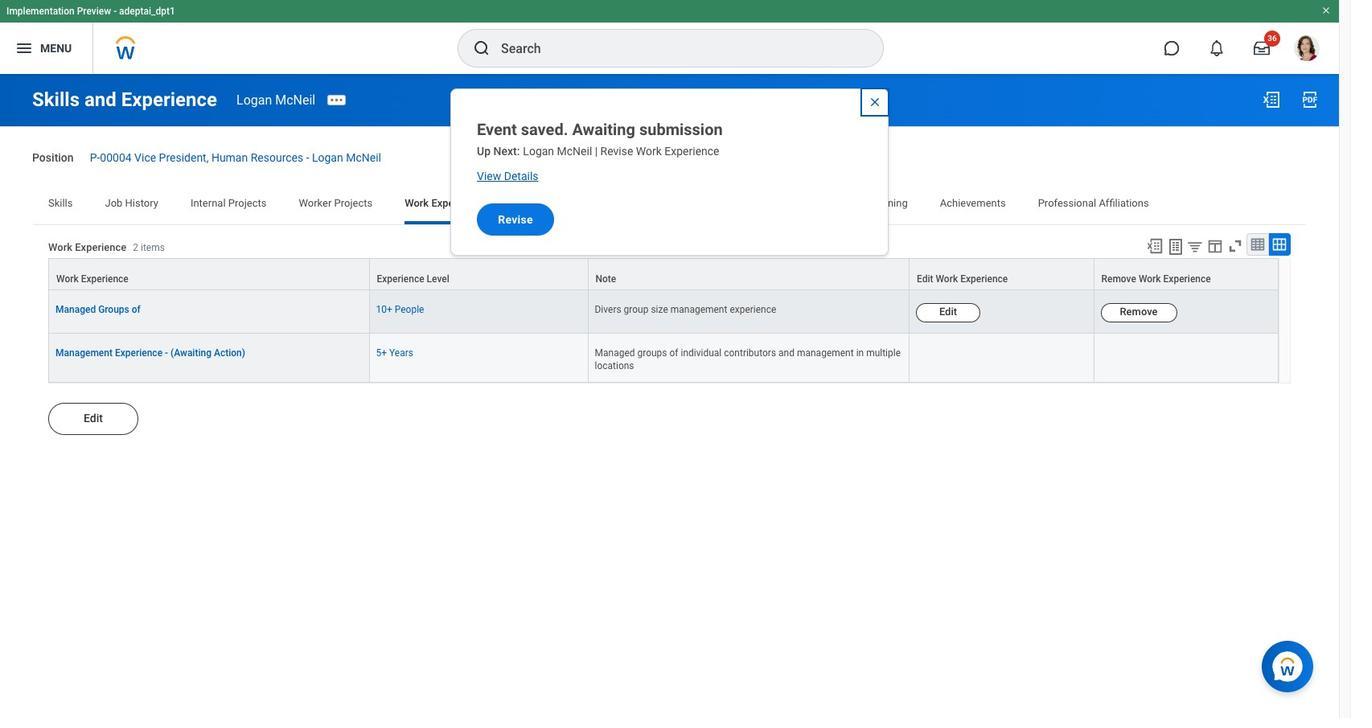 Task type: describe. For each thing, give the bounding box(es) containing it.
multiple
[[867, 347, 901, 359]]

management experience - (awaiting action) link
[[56, 344, 245, 359]]

mcneil inside event saved. awaiting submission up next: logan mcneil | revise work experience
[[557, 145, 592, 158]]

36 button
[[1245, 31, 1281, 66]]

toolbar inside skills and experience main content
[[1139, 233, 1291, 258]]

view details button
[[475, 159, 540, 184]]

training
[[871, 197, 908, 209]]

experience inside edit work experience popup button
[[961, 273, 1008, 285]]

10+ people
[[376, 304, 424, 315]]

1 horizontal spatial mcneil
[[346, 151, 381, 164]]

logan mcneil | revise work experience element
[[523, 145, 720, 158]]

size
[[651, 304, 668, 315]]

action)
[[214, 347, 245, 359]]

event saved. awaiting submission up next: logan mcneil | revise work experience
[[477, 120, 723, 158]]

president,
[[159, 151, 209, 164]]

affiliations
[[1099, 197, 1149, 209]]

remove for remove
[[1120, 306, 1158, 318]]

export to excel image for work experience
[[1146, 237, 1164, 255]]

position
[[32, 151, 74, 164]]

work inside popup button
[[56, 273, 79, 285]]

menu button
[[0, 23, 93, 74]]

education
[[515, 197, 562, 209]]

experience
[[730, 304, 777, 315]]

row containing edit
[[48, 290, 1279, 334]]

individual
[[681, 347, 722, 359]]

work experience 2 items
[[48, 241, 165, 253]]

work experience inside tab list
[[405, 197, 483, 209]]

locations
[[595, 360, 634, 372]]

revise inside "button"
[[498, 213, 533, 226]]

group
[[624, 304, 649, 315]]

1 horizontal spatial edit button
[[916, 303, 981, 322]]

table image
[[1250, 236, 1266, 252]]

managed for managed groups of individual contributors and management in multiple locations
[[595, 347, 635, 359]]

10+ people link
[[376, 301, 424, 315]]

saved.
[[521, 120, 568, 139]]

of for groups
[[132, 304, 141, 315]]

view printable version (pdf) image
[[1301, 90, 1320, 109]]

experience level
[[377, 273, 450, 285]]

0 horizontal spatial mcneil
[[275, 92, 316, 107]]

managed groups of
[[56, 304, 141, 315]]

view details
[[477, 170, 539, 182]]

profile logan mcneil image
[[1294, 35, 1320, 64]]

experience inside event saved. awaiting submission up next: logan mcneil | revise work experience
[[665, 145, 720, 158]]

managed groups of link
[[56, 301, 141, 315]]

row containing work experience
[[48, 258, 1279, 291]]

implementation
[[6, 6, 75, 17]]

expand table image
[[1272, 236, 1288, 252]]

work inside popup button
[[936, 273, 958, 285]]

in
[[856, 347, 864, 359]]

managed groups of individual contributors and management in multiple locations
[[595, 347, 903, 372]]

years
[[389, 347, 413, 359]]

experience inside experience level popup button
[[377, 273, 424, 285]]

skills for skills
[[48, 197, 73, 209]]

work experience inside work experience popup button
[[56, 273, 129, 285]]

edit for the leftmost edit button
[[84, 412, 103, 425]]

experience inside work experience popup button
[[81, 273, 129, 285]]

menu
[[40, 42, 72, 54]]

next:
[[494, 145, 520, 158]]

internal
[[191, 197, 226, 209]]

remove work experience
[[1102, 273, 1211, 285]]

work experience button
[[49, 259, 369, 289]]

- for implementation preview -   adeptai_dpt1
[[114, 6, 117, 17]]

awaiting
[[572, 120, 636, 139]]

logan mcneil link
[[237, 92, 316, 107]]

experience inside the remove work experience 'popup button'
[[1164, 273, 1211, 285]]

skills for skills and experience
[[32, 88, 80, 111]]

revise inside event saved. awaiting submission up next: logan mcneil | revise work experience
[[601, 145, 633, 158]]

remove for remove work experience
[[1102, 273, 1137, 285]]

note button
[[588, 259, 909, 289]]

p-00004 vice president, human resources - logan mcneil
[[90, 151, 381, 164]]

00004
[[100, 151, 132, 164]]

tab list inside skills and experience main content
[[32, 186, 1307, 224]]

click to view/edit grid preferences image
[[1207, 237, 1224, 255]]

preview
[[77, 6, 111, 17]]

0 horizontal spatial edit button
[[48, 403, 138, 435]]

close image
[[869, 96, 882, 109]]

internal projects
[[191, 197, 267, 209]]

(awaiting
[[171, 347, 212, 359]]

human
[[211, 151, 248, 164]]

items
[[141, 242, 165, 253]]

vice
[[134, 151, 156, 164]]

experience up president,
[[121, 88, 217, 111]]

logan inside p-00004 vice president, human resources - logan mcneil link
[[312, 151, 343, 164]]

history
[[125, 197, 158, 209]]

menu banner
[[0, 0, 1339, 74]]

experience inside 'management experience - (awaiting action)' link
[[115, 347, 163, 359]]

|
[[595, 145, 598, 158]]

row containing management experience - (awaiting action)
[[48, 334, 1279, 383]]

job history
[[105, 197, 158, 209]]

export to excel image for skills and experience
[[1262, 90, 1282, 109]]



Task type: vqa. For each thing, say whether or not it's contained in the screenshot.
right WORK EXPERIENCE
yes



Task type: locate. For each thing, give the bounding box(es) containing it.
1 horizontal spatial logan
[[312, 151, 343, 164]]

managed for managed groups of
[[56, 304, 96, 315]]

view
[[477, 170, 501, 182]]

36
[[1268, 34, 1277, 43]]

-
[[114, 6, 117, 17], [306, 151, 309, 164], [165, 347, 168, 359]]

row
[[48, 258, 1279, 291], [48, 290, 1279, 334], [48, 334, 1279, 383]]

work
[[636, 145, 662, 158], [405, 197, 429, 209], [48, 241, 72, 253], [56, 273, 79, 285], [936, 273, 958, 285], [1139, 273, 1161, 285]]

fullscreen image
[[1227, 237, 1245, 255]]

1 vertical spatial -
[[306, 151, 309, 164]]

revise button
[[477, 203, 554, 235]]

2 horizontal spatial edit
[[940, 306, 957, 318]]

contributors
[[724, 347, 776, 359]]

logan inside event saved. awaiting submission up next: logan mcneil | revise work experience
[[523, 145, 554, 158]]

1 vertical spatial skills
[[48, 197, 73, 209]]

and inside managed groups of individual contributors and management in multiple locations
[[779, 347, 795, 359]]

experience up managed groups of link
[[81, 273, 129, 285]]

event saved. awaiting submission dialog
[[451, 88, 889, 255]]

skills inside tab list
[[48, 197, 73, 209]]

experience down the view
[[432, 197, 483, 209]]

- inside menu banner
[[114, 6, 117, 17]]

- left (awaiting
[[165, 347, 168, 359]]

worker
[[299, 197, 332, 209]]

0 vertical spatial edit button
[[916, 303, 981, 322]]

revise
[[601, 145, 633, 158], [498, 213, 533, 226]]

and up 'p-'
[[84, 88, 116, 111]]

logan down saved.
[[523, 145, 554, 158]]

p-
[[90, 151, 100, 164]]

row down size
[[48, 334, 1279, 383]]

note column header
[[588, 258, 910, 291]]

0 horizontal spatial projects
[[228, 197, 267, 209]]

1 vertical spatial edit
[[940, 306, 957, 318]]

edit inside popup button
[[917, 273, 934, 285]]

logan up worker projects
[[312, 151, 343, 164]]

skills and experience
[[32, 88, 217, 111]]

achievements
[[940, 197, 1006, 209]]

1 horizontal spatial and
[[779, 347, 795, 359]]

note
[[596, 273, 616, 285]]

managed up the locations
[[595, 347, 635, 359]]

0 horizontal spatial logan
[[237, 92, 272, 107]]

resources
[[251, 151, 303, 164]]

1 horizontal spatial edit
[[917, 273, 934, 285]]

3 row from the top
[[48, 334, 1279, 383]]

remove button
[[1101, 303, 1177, 322]]

experience up 10+ people link
[[377, 273, 424, 285]]

logan up p-00004 vice president, human resources - logan mcneil link
[[237, 92, 272, 107]]

export to excel image left export to worksheets image
[[1146, 237, 1164, 255]]

toolbar
[[1139, 233, 1291, 258]]

skills and experience main content
[[0, 74, 1339, 501]]

experience
[[121, 88, 217, 111], [665, 145, 720, 158], [432, 197, 483, 209], [75, 241, 127, 253], [81, 273, 129, 285], [377, 273, 424, 285], [961, 273, 1008, 285], [1164, 273, 1211, 285], [115, 347, 163, 359]]

2 horizontal spatial -
[[306, 151, 309, 164]]

work inside 'popup button'
[[1139, 273, 1161, 285]]

submission
[[640, 120, 723, 139]]

details
[[504, 170, 539, 182]]

row up groups
[[48, 290, 1279, 334]]

0 vertical spatial -
[[114, 6, 117, 17]]

logan mcneil
[[237, 92, 316, 107]]

cell
[[910, 334, 1095, 383], [1095, 334, 1279, 383]]

0 horizontal spatial of
[[132, 304, 141, 315]]

managed
[[56, 304, 96, 315], [595, 347, 635, 359]]

professional
[[1038, 197, 1097, 209]]

edit work experience button
[[910, 259, 1094, 289]]

inbox large image
[[1254, 40, 1270, 56]]

0 vertical spatial management
[[671, 304, 728, 315]]

row up size
[[48, 258, 1279, 291]]

experience left 2 on the left top of page
[[75, 241, 127, 253]]

event
[[477, 120, 517, 139]]

experience down submission
[[665, 145, 720, 158]]

work experience down the view
[[405, 197, 483, 209]]

edit work experience
[[917, 273, 1008, 285]]

0 horizontal spatial -
[[114, 6, 117, 17]]

skills down position
[[48, 197, 73, 209]]

remove up remove button
[[1102, 273, 1137, 285]]

edit for edit button to the right
[[940, 306, 957, 318]]

work experience
[[405, 197, 483, 209], [56, 273, 129, 285]]

experience down achievements
[[961, 273, 1008, 285]]

notifications large image
[[1209, 40, 1225, 56]]

0 horizontal spatial edit
[[84, 412, 103, 425]]

0 vertical spatial remove
[[1102, 273, 1137, 285]]

management
[[671, 304, 728, 315], [797, 347, 854, 359]]

0 vertical spatial of
[[132, 304, 141, 315]]

2 row from the top
[[48, 290, 1279, 334]]

- for management experience - (awaiting action)
[[165, 347, 168, 359]]

tab list
[[32, 186, 1307, 224]]

export to worksheets image
[[1167, 237, 1186, 256]]

5+ years
[[376, 347, 413, 359]]

mcneil left |
[[557, 145, 592, 158]]

close environment banner image
[[1322, 6, 1331, 15]]

adeptai_dpt1
[[119, 6, 175, 17]]

justify image
[[14, 39, 34, 58]]

projects for internal projects
[[228, 197, 267, 209]]

export to excel image left the view printable version (pdf) icon
[[1262, 90, 1282, 109]]

2 horizontal spatial mcneil
[[557, 145, 592, 158]]

1 vertical spatial and
[[779, 347, 795, 359]]

logan
[[237, 92, 272, 107], [523, 145, 554, 158], [312, 151, 343, 164]]

edit
[[917, 273, 934, 285], [940, 306, 957, 318], [84, 412, 103, 425]]

level
[[427, 273, 450, 285]]

revise down education
[[498, 213, 533, 226]]

projects right worker
[[334, 197, 373, 209]]

Search Workday  search field
[[501, 31, 850, 66]]

1 vertical spatial revise
[[498, 213, 533, 226]]

1 vertical spatial edit button
[[48, 403, 138, 435]]

search image
[[472, 39, 492, 58]]

1 vertical spatial export to excel image
[[1146, 237, 1164, 255]]

0 vertical spatial export to excel image
[[1262, 90, 1282, 109]]

1 cell from the left
[[910, 334, 1095, 383]]

2
[[133, 242, 138, 253]]

work inside tab list
[[405, 197, 429, 209]]

2 horizontal spatial logan
[[523, 145, 554, 158]]

10+
[[376, 304, 392, 315]]

0 vertical spatial work experience
[[405, 197, 483, 209]]

professional affiliations
[[1038, 197, 1149, 209]]

- right resources
[[306, 151, 309, 164]]

1 horizontal spatial export to excel image
[[1262, 90, 1282, 109]]

revise right |
[[601, 145, 633, 158]]

0 horizontal spatial and
[[84, 88, 116, 111]]

remove inside 'popup button'
[[1102, 273, 1137, 285]]

0 vertical spatial revise
[[601, 145, 633, 158]]

edit button down edit work experience
[[916, 303, 981, 322]]

5+ years link
[[376, 344, 413, 359]]

p-00004 vice president, human resources - logan mcneil link
[[90, 148, 381, 164]]

- right preview
[[114, 6, 117, 17]]

managed inside managed groups of individual contributors and management in multiple locations
[[595, 347, 635, 359]]

1 vertical spatial work experience
[[56, 273, 129, 285]]

management right size
[[671, 304, 728, 315]]

skills down menu
[[32, 88, 80, 111]]

work inside event saved. awaiting submission up next: logan mcneil | revise work experience
[[636, 145, 662, 158]]

work experience up managed groups of link
[[56, 273, 129, 285]]

1 vertical spatial of
[[670, 347, 679, 359]]

up next: element
[[477, 145, 523, 158]]

experience down groups
[[115, 347, 163, 359]]

export to excel image
[[1262, 90, 1282, 109], [1146, 237, 1164, 255]]

0 horizontal spatial managed
[[56, 304, 96, 315]]

remove down remove work experience at top right
[[1120, 306, 1158, 318]]

and
[[84, 88, 116, 111], [779, 347, 795, 359]]

1 horizontal spatial -
[[165, 347, 168, 359]]

0 vertical spatial managed
[[56, 304, 96, 315]]

2 vertical spatial -
[[165, 347, 168, 359]]

managed left groups
[[56, 304, 96, 315]]

management experience - (awaiting action)
[[56, 347, 245, 359]]

1 horizontal spatial revise
[[601, 145, 633, 158]]

0 vertical spatial edit
[[917, 273, 934, 285]]

0 horizontal spatial management
[[671, 304, 728, 315]]

tab list containing skills
[[32, 186, 1307, 224]]

1 horizontal spatial work experience
[[405, 197, 483, 209]]

management
[[56, 347, 113, 359]]

management left in
[[797, 347, 854, 359]]

divers
[[595, 304, 622, 315]]

1 horizontal spatial management
[[797, 347, 854, 359]]

1 vertical spatial management
[[797, 347, 854, 359]]

people
[[395, 304, 424, 315]]

up
[[477, 145, 491, 158]]

of for groups
[[670, 347, 679, 359]]

edit button down the management on the top left of the page
[[48, 403, 138, 435]]

1 horizontal spatial projects
[[334, 197, 373, 209]]

1 horizontal spatial of
[[670, 347, 679, 359]]

1 vertical spatial managed
[[595, 347, 635, 359]]

1 projects from the left
[[228, 197, 267, 209]]

remove
[[1102, 273, 1137, 285], [1120, 306, 1158, 318]]

remove work experience button
[[1095, 259, 1278, 289]]

projects for worker projects
[[334, 197, 373, 209]]

select to filter grid data image
[[1187, 238, 1204, 255]]

worker projects
[[299, 197, 373, 209]]

job
[[105, 197, 123, 209]]

0 vertical spatial and
[[84, 88, 116, 111]]

managed inside managed groups of link
[[56, 304, 96, 315]]

2 projects from the left
[[334, 197, 373, 209]]

remove inside button
[[1120, 306, 1158, 318]]

divers group size management experience
[[595, 304, 777, 315]]

groups
[[638, 347, 667, 359]]

mcneil up resources
[[275, 92, 316, 107]]

mcneil
[[275, 92, 316, 107], [557, 145, 592, 158], [346, 151, 381, 164]]

5+
[[376, 347, 387, 359]]

skills
[[32, 88, 80, 111], [48, 197, 73, 209]]

experience down select to filter grid data icon
[[1164, 273, 1211, 285]]

of
[[132, 304, 141, 315], [670, 347, 679, 359]]

projects right internal
[[228, 197, 267, 209]]

management inside managed groups of individual contributors and management in multiple locations
[[797, 347, 854, 359]]

2 cell from the left
[[1095, 334, 1279, 383]]

0 horizontal spatial work experience
[[56, 273, 129, 285]]

1 vertical spatial remove
[[1120, 306, 1158, 318]]

mcneil up worker projects
[[346, 151, 381, 164]]

projects
[[228, 197, 267, 209], [334, 197, 373, 209]]

groups
[[98, 304, 129, 315]]

implementation preview -   adeptai_dpt1
[[6, 6, 175, 17]]

2 vertical spatial edit
[[84, 412, 103, 425]]

0 horizontal spatial revise
[[498, 213, 533, 226]]

experience level button
[[370, 259, 588, 289]]

1 row from the top
[[48, 258, 1279, 291]]

of inside managed groups of individual contributors and management in multiple locations
[[670, 347, 679, 359]]

0 horizontal spatial export to excel image
[[1146, 237, 1164, 255]]

and right contributors
[[779, 347, 795, 359]]

0 vertical spatial skills
[[32, 88, 80, 111]]

1 horizontal spatial managed
[[595, 347, 635, 359]]



